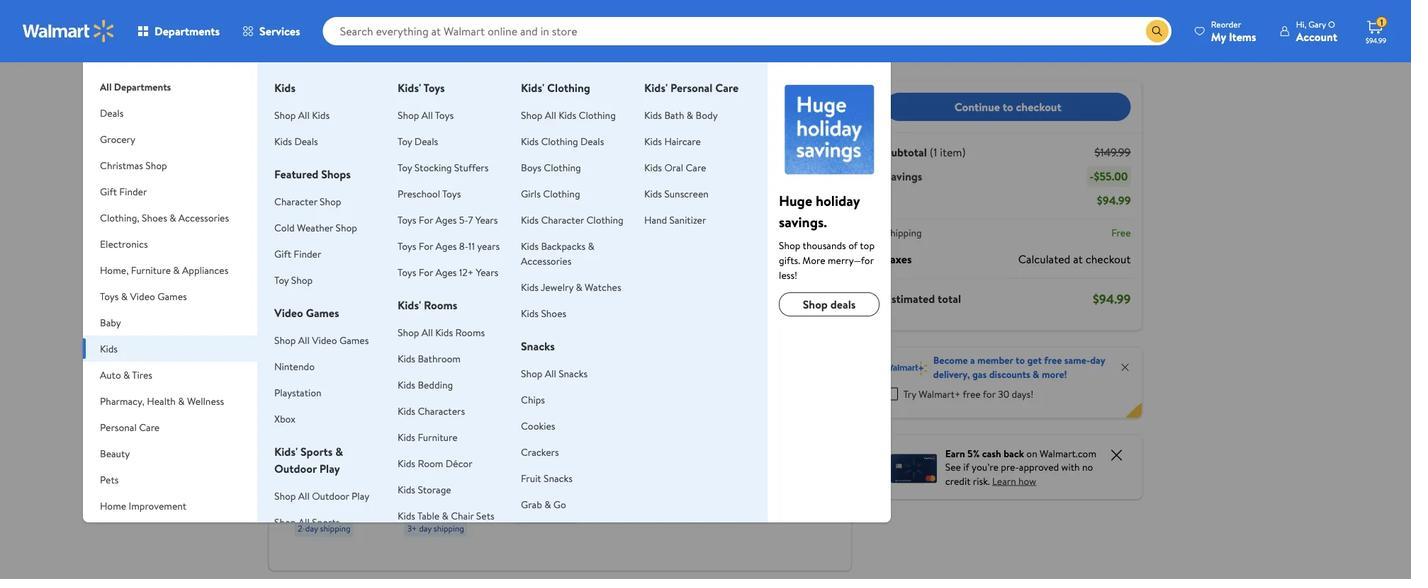 Task type: vqa. For each thing, say whether or not it's contained in the screenshot.


Task type: locate. For each thing, give the bounding box(es) containing it.
stocking
[[415, 161, 452, 174]]

1 vertical spatial ages
[[436, 239, 457, 253]]

0 horizontal spatial add to cart image
[[412, 353, 429, 370]]

banner
[[874, 348, 1143, 419]]

baby button
[[83, 310, 257, 336]]

accessories inside kids backpacks & accessories
[[521, 254, 572, 268]]

& inside pharmacy, health & wellness dropdown button
[[178, 395, 185, 408]]

kids up hand
[[644, 187, 662, 201]]

best inside now $86.88 group
[[739, 264, 755, 276]]

pickup for justice
[[517, 491, 541, 503]]

& right health at the left
[[178, 395, 185, 408]]

toy left stocking
[[398, 161, 412, 174]]

kids' inside the kids' sports & outdoor play
[[274, 445, 298, 460]]

for right the "save"
[[692, 166, 704, 179]]

0 horizontal spatial shoes
[[142, 211, 167, 225]]

2- down shop all outdoor play link
[[297, 523, 305, 535]]

1 up huge
[[790, 166, 794, 180]]

no
[[1083, 461, 1093, 475]]

3+ day shipping down storage
[[407, 523, 464, 535]]

cafe
[[669, 415, 692, 431]]

& left more!
[[1033, 368, 1040, 381]]

0 vertical spatial snacks
[[521, 339, 555, 354]]

2 horizontal spatial add button
[[736, 350, 787, 373]]

1 vertical spatial free
[[1112, 226, 1131, 240]]

2 best from the left
[[410, 264, 426, 276]]

2 vertical spatial for
[[983, 388, 996, 401]]

& down "airpods"
[[336, 445, 343, 460]]

day inside $14.00 group
[[528, 510, 541, 523]]

0 horizontal spatial 2-
[[297, 523, 305, 535]]

delivery down 29550
[[330, 503, 361, 515]]

delivery down 5
[[550, 491, 581, 503]]

best inside $14.00 group
[[520, 264, 536, 276]]

time.)
[[517, 85, 538, 97]]

0 vertical spatial checkout
[[1016, 99, 1062, 115]]

personal care button
[[83, 415, 257, 441]]

1 add button from the left
[[407, 350, 458, 373]]

shoes for clothing,
[[142, 211, 167, 225]]

health
[[147, 395, 176, 408]]

personal up kids bath & body at the top of page
[[671, 80, 713, 96]]

1 seller from the left
[[319, 264, 338, 276]]

& left go
[[545, 498, 551, 512]]

view details button
[[378, 67, 429, 81]]

seller down ideas
[[319, 264, 338, 276]]

toy for toy deals
[[398, 134, 412, 148]]

girls clothing link
[[521, 187, 580, 201]]

video for &
[[130, 290, 155, 303]]

3 for from the top
[[419, 266, 433, 279]]

shop inside dropdown button
[[146, 158, 167, 172]]

2 seller from the left
[[428, 264, 448, 276]]

serve
[[656, 431, 684, 446]]

toy stocking stuffers
[[398, 161, 489, 174]]

1 horizontal spatial add button
[[516, 350, 568, 373]]

1 horizontal spatial furniture
[[418, 431, 458, 445]]

kids for kids characters
[[398, 404, 415, 418]]

seller inside "now $99.00" group
[[319, 264, 338, 276]]

kids down "$24.98"
[[398, 431, 415, 445]]

2 add to cart image from the left
[[522, 353, 539, 370]]

2 vertical spatial ages
[[436, 266, 457, 279]]

1 vertical spatial free
[[963, 388, 981, 401]]

1 best from the left
[[300, 264, 317, 276]]

apple inside now $99.00 $129.00 apple airpods with charging case (2nd generation)
[[295, 428, 323, 443]]

can
[[443, 85, 455, 97]]

best inside now $19.88 group
[[410, 264, 426, 276]]

kids up auto
[[100, 342, 118, 356]]

& right backpacks
[[588, 239, 595, 253]]

toys right less
[[398, 239, 416, 253]]

video for all
[[312, 334, 337, 347]]

3+ left table
[[407, 523, 417, 535]]

3+ inside now $19.88 group
[[407, 523, 417, 535]]

years right 12+
[[476, 266, 499, 279]]

shoes down jewelry
[[541, 307, 567, 320]]

2 for from the top
[[419, 239, 433, 253]]

option
[[417, 85, 441, 97]]

day left close walmart plus section icon
[[1091, 354, 1106, 368]]

0 vertical spatial furniture
[[131, 263, 171, 277]]

4 best seller from the left
[[739, 264, 777, 276]]

& inside auto & tires dropdown button
[[123, 368, 130, 382]]

& inside home, furniture & appliances dropdown button
[[173, 263, 180, 277]]

with for see
[[1062, 461, 1080, 475]]

4 seller from the left
[[757, 264, 777, 276]]

outdoor down (2nd
[[312, 490, 349, 503]]

3 seller from the left
[[538, 264, 558, 276]]

3+ day shipping down dye
[[517, 510, 574, 523]]

2 now from the left
[[404, 394, 430, 412]]

4 best from the left
[[739, 264, 755, 276]]

free right "get"
[[1045, 354, 1062, 368]]

2 vertical spatial for
[[419, 266, 433, 279]]

checkout inside button
[[1016, 99, 1062, 115]]

finder inside "dropdown button"
[[119, 185, 147, 199]]

kids for kids dropdown button
[[100, 342, 118, 356]]

delivery inside "now $99.00" group
[[330, 503, 361, 515]]

for inside 'banner'
[[983, 388, 996, 401]]

add button inside $14.00 group
[[516, 350, 568, 373]]

generation)
[[295, 474, 354, 490]]

2 vertical spatial games
[[340, 334, 369, 347]]

now inside now $19.88 $24.98 onn. reusable 35mm camera with flash
[[404, 394, 430, 412]]

see if you're pre-approved with no credit risk.
[[946, 461, 1093, 488]]

0 vertical spatial care
[[715, 80, 739, 96]]

now $99.00 group
[[295, 256, 379, 543]]

0 horizontal spatial accessories
[[179, 211, 229, 225]]

1 vertical spatial plan
[[429, 126, 447, 140]]

camera
[[438, 443, 476, 459]]

toy down 3-
[[398, 134, 412, 148]]

grocery
[[100, 132, 135, 146]]

cold
[[274, 221, 295, 235]]

3 add button from the left
[[736, 350, 787, 373]]

you save $55.00
[[777, 6, 834, 18]]

for
[[419, 213, 433, 227], [419, 239, 433, 253], [419, 266, 433, 279]]

2 horizontal spatial 3+ day shipping
[[736, 507, 793, 519]]

3 now from the left
[[733, 394, 759, 412]]

shoes inside dropdown button
[[142, 211, 167, 225]]

furniture inside dropdown button
[[131, 263, 171, 277]]

29550
[[340, 480, 364, 492]]

1 vertical spatial shoes
[[541, 307, 567, 320]]

1 vertical spatial play
[[352, 490, 370, 503]]

& inside patio & garden dropdown button
[[124, 526, 131, 540]]

all down kids' clothing
[[545, 108, 556, 122]]

& inside toys & video games dropdown button
[[121, 290, 128, 303]]

k- right "keurig" at bottom left
[[658, 415, 669, 431]]

accessories down gift finder "dropdown button"
[[179, 211, 229, 225]]

& inside the kids' sports & outdoor play
[[336, 445, 343, 460]]

now inside now $99.00 $129.00 apple airpods with charging case (2nd generation)
[[295, 394, 320, 412]]

a inside view details (only one option can be selected at a time.)
[[511, 85, 515, 97]]

delivery for $99.00
[[330, 503, 361, 515]]

kids backpacks & accessories link
[[521, 239, 595, 268]]

approved
[[1019, 461, 1059, 475]]

shop up shop all sports
[[274, 490, 296, 503]]

pickup inside now $86.88 group
[[736, 487, 761, 499]]

character down featured
[[274, 195, 317, 208]]

0 horizontal spatial furniture
[[131, 263, 171, 277]]

seller inside now $86.88 group
[[757, 264, 777, 276]]

departments inside dropdown button
[[155, 23, 220, 39]]

kids inside kids dropdown button
[[100, 342, 118, 356]]

at right the selected
[[502, 85, 509, 97]]

gift for gift finder "dropdown button"
[[100, 185, 117, 199]]

1 horizontal spatial video
[[274, 306, 303, 321]]

best seller for $86.88
[[739, 264, 777, 276]]

1 horizontal spatial at
[[1074, 251, 1083, 267]]

o
[[1329, 18, 1336, 30]]

toy down the gift finder link
[[274, 273, 289, 287]]

apple down "$129.00"
[[295, 428, 323, 443]]

kids for kids jewelry & watches
[[521, 280, 539, 294]]

1 vertical spatial finder
[[294, 247, 321, 261]]

now $86.88 group
[[733, 256, 817, 527]]

0 horizontal spatial video
[[130, 290, 155, 303]]

(2nd
[[321, 459, 343, 474]]

2 vertical spatial video
[[312, 334, 337, 347]]

0 vertical spatial toy
[[398, 134, 412, 148]]

kids up onn.
[[398, 404, 415, 418]]

home, furniture & appliances
[[100, 263, 229, 277]]

kids' personal care
[[644, 80, 739, 96]]

for for toys for ages 5-7 years
[[419, 213, 433, 227]]

1 vertical spatial 2-
[[297, 523, 305, 535]]

11
[[469, 239, 475, 253]]

year for 2-
[[409, 126, 427, 140]]

kids for kids room décor
[[398, 457, 415, 471]]

best up the kids shoes
[[520, 264, 536, 276]]

1 horizontal spatial gift finder
[[274, 247, 321, 261]]

add to cart image for $14.00
[[522, 353, 539, 370]]

0 horizontal spatial k-
[[658, 415, 669, 431]]

go
[[554, 498, 566, 512]]

2 ages from the top
[[436, 239, 457, 253]]

best seller left less!
[[739, 264, 777, 276]]

rooms up bathroom
[[456, 326, 485, 340]]

walmart plus image
[[885, 362, 928, 376]]

dismiss capital one banner image
[[1108, 447, 1125, 464]]

1 add to cart image from the left
[[412, 353, 429, 370]]

2-year plan - $8.00
[[400, 126, 480, 140]]

seller up jewelry
[[538, 264, 558, 276]]

savings
[[885, 169, 923, 184]]

continue to checkout button
[[885, 93, 1131, 121]]

justice
[[514, 415, 548, 431]]

shipping inside now $19.88 group
[[433, 523, 464, 535]]

0 horizontal spatial character
[[274, 195, 317, 208]]

best seller inside $14.00 group
[[520, 264, 558, 276]]

kids haircare
[[644, 134, 701, 148]]

Try Walmart+ free for 30 days! checkbox
[[885, 388, 898, 401]]

shoes down gift finder "dropdown button"
[[142, 211, 167, 225]]

2 year from the top
[[409, 126, 427, 140]]

all for snacks
[[545, 367, 556, 381]]

shop all outdoor play link
[[274, 490, 370, 503]]

0 vertical spatial finder
[[119, 185, 147, 199]]

2 plan from the top
[[429, 126, 447, 140]]

oral
[[665, 161, 683, 174]]

shop down kids' rooms
[[398, 326, 419, 340]]

kids for kids clothing deals
[[521, 134, 539, 148]]

play
[[320, 462, 340, 477], [352, 490, 370, 503]]

to inside 'become a member to get free same-day delivery, gas discounts & more!'
[[1016, 354, 1025, 368]]

add walmart protection plan by allstate
[[378, 50, 552, 64]]

add button inside now $86.88 group
[[736, 350, 787, 373]]

girls inside $14.00 justice girls micro mini dome crossbody, pink tie dye
[[551, 415, 573, 431]]

best for $99.00
[[300, 264, 317, 276]]

kids down kids jewelry & watches
[[521, 307, 539, 320]]

day inside now $86.88 group
[[748, 507, 760, 519]]

0 horizontal spatial for
[[343, 230, 359, 248]]

5
[[559, 468, 564, 480]]

now for now $99.00
[[295, 394, 320, 412]]

0 horizontal spatial 3+ day shipping
[[407, 523, 464, 535]]

add button up bedding
[[407, 350, 458, 373]]

0 vertical spatial plan
[[429, 103, 447, 117]]

0 vertical spatial video
[[130, 290, 155, 303]]

kids left bedding
[[398, 378, 415, 392]]

plan down shop all toys link
[[429, 126, 447, 140]]

kids for kids sunscreen
[[644, 187, 662, 201]]

toys inside dropdown button
[[100, 290, 119, 303]]

airpods
[[326, 428, 364, 443]]

now down kids bedding link
[[404, 394, 430, 412]]

at inside view details (only one option can be selected at a time.)
[[502, 85, 509, 97]]

1 horizontal spatial to
[[1016, 354, 1025, 368]]

care
[[715, 80, 739, 96], [686, 161, 706, 174], [139, 421, 160, 435]]

1 vertical spatial accessories
[[521, 254, 572, 268]]

to left "get"
[[1016, 354, 1025, 368]]

1 vertical spatial to
[[1016, 354, 1025, 368]]

kids inside kids backpacks & accessories
[[521, 239, 539, 253]]

add to cart image
[[303, 353, 320, 370]]

delivery inside now $86.88 group
[[769, 487, 800, 499]]

1 horizontal spatial girls
[[551, 415, 573, 431]]

$99.00 inside now $99.00 $129.00 apple airpods with charging case (2nd generation)
[[323, 394, 361, 412]]

2 vertical spatial $94.99
[[1093, 290, 1131, 308]]

a left time.)
[[511, 85, 515, 97]]

kids deals link
[[274, 134, 318, 148]]

toys down preschool
[[398, 213, 416, 227]]

best left less!
[[739, 264, 755, 276]]

days!
[[1012, 388, 1034, 401]]

for down toys for ages 5-7 years link
[[419, 239, 433, 253]]

kids for kids table & chair sets
[[398, 509, 415, 523]]

for
[[692, 166, 704, 179], [343, 230, 359, 248], [983, 388, 996, 401]]

2 horizontal spatial care
[[715, 80, 739, 96]]

for up kids' rooms
[[419, 266, 433, 279]]

all up kids deals
[[298, 108, 310, 122]]

1 horizontal spatial with
[[404, 459, 425, 474]]

checkout for calculated at checkout
[[1086, 251, 1131, 267]]

seller inside now $19.88 group
[[428, 264, 448, 276]]

1 horizontal spatial k-
[[686, 431, 697, 446]]

apple inside now $86.88 $99.00 apple airtag - 4 pack
[[733, 428, 762, 443]]

add up $86.88 on the right bottom of page
[[758, 354, 776, 368]]

video up add to cart image
[[312, 334, 337, 347]]

0 vertical spatial year
[[409, 103, 427, 117]]

delivery inside $14.00 group
[[550, 491, 581, 503]]

kids haircare link
[[644, 134, 701, 148]]

with
[[295, 443, 316, 459], [404, 459, 425, 474], [1062, 461, 1080, 475]]

accessories inside dropdown button
[[179, 211, 229, 225]]

2 apple from the left
[[733, 428, 762, 443]]

weather
[[297, 221, 333, 235]]

0 vertical spatial shoes
[[142, 211, 167, 225]]

all departments
[[100, 80, 171, 94]]

$14.00 group
[[514, 256, 598, 531]]

1 vertical spatial $94.99
[[1097, 193, 1131, 208]]

all up the 2-year plan - $8.00
[[422, 108, 433, 122]]

departments button
[[126, 14, 231, 48]]

1 vertical spatial $55.00
[[1094, 169, 1128, 184]]

deals
[[831, 297, 856, 313]]

add to cart image
[[412, 353, 429, 370], [522, 353, 539, 370]]

free
[[1045, 354, 1062, 368], [963, 388, 981, 401]]

item)
[[940, 145, 966, 160]]

3+ down tie
[[517, 510, 526, 523]]

2- inside "now $99.00" group
[[297, 523, 305, 535]]

3-year plan - $11.00
[[400, 103, 481, 117]]

for left '30'
[[983, 388, 996, 401]]

shop all video games
[[274, 334, 369, 347]]

1 horizontal spatial care
[[686, 161, 706, 174]]

1 horizontal spatial a
[[971, 354, 975, 368]]

0 horizontal spatial $99.00
[[323, 394, 361, 412]]

games inside dropdown button
[[158, 290, 187, 303]]

flash
[[428, 459, 453, 474]]

add inside now $19.88 group
[[429, 354, 447, 368]]

1 horizontal spatial add to cart image
[[522, 353, 539, 370]]

mini
[[545, 431, 566, 446]]

0 horizontal spatial 1
[[790, 166, 794, 180]]

0 horizontal spatial apple
[[295, 428, 323, 443]]

1 horizontal spatial free
[[1112, 226, 1131, 240]]

day inside "now $99.00" group
[[305, 523, 318, 535]]

shop all snacks link
[[521, 367, 588, 381]]

for left less
[[343, 230, 359, 248]]

gift inside gift finder "dropdown button"
[[100, 185, 117, 199]]

best seller inside now $19.88 group
[[410, 264, 448, 276]]

1 vertical spatial care
[[686, 161, 706, 174]]

fruit snacks
[[521, 472, 573, 486]]

kids table & chair sets link
[[398, 509, 495, 523]]

departments
[[155, 23, 220, 39], [114, 80, 171, 94]]

0 horizontal spatial with
[[295, 443, 316, 459]]

gift finder down christmas
[[100, 185, 147, 199]]

cash
[[982, 447, 1002, 461]]

0 vertical spatial gift finder
[[100, 185, 147, 199]]

hand sanitizer link
[[644, 213, 706, 227]]

wellness
[[187, 395, 224, 408]]

3+ for now $19.88
[[407, 523, 417, 535]]

seller inside $14.00 group
[[538, 264, 558, 276]]

clothing for boys clothing
[[544, 161, 581, 174]]

2 horizontal spatial with
[[1062, 461, 1080, 475]]

0 vertical spatial girls
[[521, 187, 541, 201]]

k- right serve
[[686, 431, 697, 446]]

day down shop all outdoor play link
[[305, 523, 318, 535]]

3 best from the left
[[520, 264, 536, 276]]

ages for 5-
[[436, 213, 457, 227]]

video inside dropdown button
[[130, 290, 155, 303]]

see
[[946, 461, 961, 475]]

0 vertical spatial accessories
[[179, 211, 229, 225]]

clothing up boys clothing
[[541, 134, 578, 148]]

kids' for kids' sports & outdoor play
[[274, 445, 298, 460]]

toy for toy shop
[[274, 273, 289, 287]]

plan down the option
[[429, 103, 447, 117]]

3+ inside now $86.88 group
[[736, 507, 746, 519]]

walmart image
[[23, 20, 115, 43]]

kids for kids bedding
[[398, 378, 415, 392]]

for down preschool toys
[[419, 213, 433, 227]]

1 plan from the top
[[429, 103, 447, 117]]

kids for kids storage
[[398, 483, 415, 497]]

0 vertical spatial departments
[[155, 23, 220, 39]]

1 vertical spatial rooms
[[456, 326, 485, 340]]

delivery inside now $19.88 group
[[440, 503, 471, 515]]

personal inside 'dropdown button'
[[100, 421, 137, 435]]

capital one credit card image
[[891, 452, 937, 484]]

kids' for kids' personal care
[[644, 80, 668, 96]]

cup
[[624, 446, 644, 462]]

1 vertical spatial toy
[[398, 161, 412, 174]]

add up view
[[378, 50, 396, 64]]

0 vertical spatial a
[[511, 85, 515, 97]]

day inside now $19.88 group
[[419, 523, 431, 535]]

all for kids
[[298, 108, 310, 122]]

increase quantity sony wh-ch720n-noise canceling wireless bluetooth headphones- black, current quantity 1 image
[[817, 167, 828, 178]]

2 horizontal spatial 3+
[[736, 507, 746, 519]]

keurig k-cafe single serve k- cup coffee maker, latte maker and cappuccino maker, dark charcoal
[[624, 415, 697, 540]]

shipping for justice
[[543, 510, 574, 523]]

a inside 'become a member to get free same-day delivery, gas discounts & more!'
[[971, 354, 975, 368]]

shop all kids clothing link
[[521, 108, 616, 122]]

add button for $86.88
[[736, 350, 787, 373]]

with inside see if you're pre-approved with no credit risk.
[[1062, 461, 1080, 475]]

0 vertical spatial 1
[[1381, 16, 1384, 28]]

pickup inside $14.00 group
[[517, 491, 541, 503]]

toys
[[424, 80, 445, 96], [435, 108, 454, 122], [442, 187, 461, 201], [398, 213, 416, 227], [398, 239, 416, 253], [398, 266, 416, 279], [100, 290, 119, 303]]

with inside now $19.88 $24.98 onn. reusable 35mm camera with flash
[[404, 459, 425, 474]]

best seller inside now $86.88 group
[[739, 264, 777, 276]]

0 vertical spatial play
[[320, 462, 340, 477]]

at right calculated
[[1074, 251, 1083, 267]]

care inside 'dropdown button'
[[139, 421, 160, 435]]

2 best seller from the left
[[410, 264, 448, 276]]

0 vertical spatial for
[[692, 166, 704, 179]]

games for all
[[340, 334, 369, 347]]

0 vertical spatial 2-
[[400, 126, 409, 140]]

0 vertical spatial to
[[1003, 99, 1014, 115]]

1 horizontal spatial 2-
[[400, 126, 409, 140]]

& down home,
[[121, 290, 128, 303]]

add button for justice
[[516, 350, 568, 373]]

add button inside now $19.88 group
[[407, 350, 458, 373]]

pets
[[100, 473, 119, 487]]

day left go
[[528, 510, 541, 523]]

1 vertical spatial video
[[274, 306, 303, 321]]

1 now from the left
[[295, 394, 320, 412]]

checkout right calculated
[[1086, 251, 1131, 267]]

shipping inside now $86.88 group
[[762, 507, 793, 519]]

0 horizontal spatial a
[[511, 85, 515, 97]]

crossbody,
[[514, 462, 568, 477]]

2 add button from the left
[[516, 350, 568, 373]]

accessories
[[179, 211, 229, 225], [521, 254, 572, 268]]

now inside now $86.88 $99.00 apple airtag - 4 pack
[[733, 394, 759, 412]]

calculated
[[1019, 251, 1071, 267]]

seller down 'toys for ages 8-11 years' on the left
[[428, 264, 448, 276]]

games for &
[[158, 290, 187, 303]]

3 best seller from the left
[[520, 264, 558, 276]]

pickup inside now $19.88 group
[[407, 503, 432, 515]]

save for later
[[670, 166, 727, 179]]

1 horizontal spatial now
[[404, 394, 430, 412]]

year for 3-
[[409, 103, 427, 117]]

3+ day shipping inside now $86.88 group
[[736, 507, 793, 519]]

shop down shops
[[320, 195, 341, 208]]

plan for $11.00
[[429, 103, 447, 117]]

1 ages from the top
[[436, 213, 457, 227]]

haircare
[[665, 134, 701, 148]]

2 horizontal spatial for
[[983, 388, 996, 401]]

gift finder up toy shop
[[274, 247, 321, 261]]

xbox
[[274, 412, 296, 426]]

day down pack
[[748, 507, 760, 519]]

& down electronics dropdown button
[[173, 263, 180, 277]]

care for kids' personal care
[[715, 80, 739, 96]]

gift finder inside "dropdown button"
[[100, 185, 147, 199]]

1 horizontal spatial for
[[692, 166, 704, 179]]

with inside now $99.00 $129.00 apple airpods with charging case (2nd generation)
[[295, 443, 316, 459]]

clothing down kids clothing deals
[[544, 161, 581, 174]]

shop left 2-day shipping on the left of page
[[274, 516, 296, 530]]

1 vertical spatial 1
[[790, 166, 794, 180]]

2 vertical spatial care
[[139, 421, 160, 435]]

best for justice
[[520, 264, 536, 276]]

kids for kids shoes
[[521, 307, 539, 320]]

delivery
[[769, 487, 800, 499], [550, 491, 581, 503], [330, 503, 361, 515], [440, 503, 471, 515]]

0 horizontal spatial 3+
[[407, 523, 417, 535]]

shoes for kids
[[541, 307, 567, 320]]

pickup
[[736, 487, 761, 499], [517, 491, 541, 503], [297, 503, 322, 515], [407, 503, 432, 515]]

$94.99 down -$55.00 on the top
[[1097, 193, 1131, 208]]

cookies
[[521, 419, 556, 433]]

for for toys for ages 12+ years
[[419, 266, 433, 279]]

1 best seller from the left
[[300, 264, 338, 276]]

1 vertical spatial for
[[419, 239, 433, 253]]

to inside button
[[1003, 99, 1014, 115]]

ages left 8- on the left
[[436, 239, 457, 253]]

1 vertical spatial year
[[409, 126, 427, 140]]

2 horizontal spatial video
[[312, 334, 337, 347]]

clothing up 'kids character clothing'
[[543, 187, 580, 201]]

best up kids' rooms
[[410, 264, 426, 276]]

1 vertical spatial furniture
[[418, 431, 458, 445]]

for inside button
[[692, 166, 704, 179]]

pickup inside "now $99.00" group
[[297, 503, 322, 515]]

(only
[[378, 85, 399, 97]]

1 horizontal spatial finder
[[294, 247, 321, 261]]

$99.00 up pack
[[733, 412, 762, 425]]

delivery down 1512
[[769, 487, 800, 499]]

1 horizontal spatial $55.00
[[1094, 169, 1128, 184]]

shipping inside $14.00 group
[[543, 510, 574, 523]]

3+ day shipping down 1512
[[736, 507, 793, 519]]

grab & go link
[[521, 498, 566, 512]]

1 vertical spatial gift finder
[[274, 247, 321, 261]]

2 horizontal spatial now
[[733, 394, 759, 412]]

shipping inside "now $99.00" group
[[320, 523, 350, 535]]

gift finder for the gift finder link
[[274, 247, 321, 261]]

free
[[380, 11, 399, 24], [1112, 226, 1131, 240]]

1 horizontal spatial 3+
[[517, 510, 526, 523]]

furniture for kids
[[418, 431, 458, 445]]

finder
[[119, 185, 147, 199], [294, 247, 321, 261]]

table
[[418, 509, 440, 523]]

3 ages from the top
[[436, 266, 457, 279]]

hand sanitizer
[[644, 213, 706, 227]]

shipping for $99.00
[[320, 523, 350, 535]]

2- down 3-
[[400, 126, 409, 140]]

to right continue
[[1003, 99, 1014, 115]]

add to cart image inside now $19.88 group
[[412, 353, 429, 370]]

1 apple from the left
[[295, 428, 323, 443]]

learn how
[[993, 475, 1037, 488]]

best seller inside "now $99.00" group
[[300, 264, 338, 276]]

shop up gifts.
[[779, 239, 801, 252]]

best inside "now $99.00" group
[[300, 264, 317, 276]]

kids down girls clothing link
[[521, 213, 539, 227]]

$99.00 inside now $86.88 $99.00 apple airtag - 4 pack
[[733, 412, 762, 425]]

shop down time.)
[[521, 108, 543, 122]]

2 maker, from the top
[[624, 509, 656, 524]]

3+ day shipping for now $86.88
[[736, 507, 793, 519]]

kids for kids furniture
[[398, 431, 415, 445]]

Walmart Site-Wide search field
[[323, 17, 1172, 45]]

0 vertical spatial outdoor
[[274, 462, 317, 477]]

add to cart image inside $14.00 group
[[522, 353, 539, 370]]

& inside kids backpacks & accessories
[[588, 239, 595, 253]]

1 for from the top
[[419, 213, 433, 227]]

1 right o
[[1381, 16, 1384, 28]]

1 vertical spatial girls
[[551, 415, 573, 431]]

clothing for kids clothing deals
[[541, 134, 578, 148]]

shop left less
[[336, 221, 357, 235]]

3+ day shipping inside now $19.88 group
[[407, 523, 464, 535]]

1 year from the top
[[409, 103, 427, 117]]

finder for gift finder "dropdown button"
[[119, 185, 147, 199]]

save
[[670, 166, 689, 179]]



Task type: describe. For each thing, give the bounding box(es) containing it.
thousands
[[803, 239, 846, 252]]

search icon image
[[1152, 26, 1163, 37]]

free for free
[[1112, 226, 1131, 240]]

shop all kids rooms
[[398, 326, 485, 340]]

more!
[[1042, 368, 1067, 381]]

1 vertical spatial games
[[306, 306, 339, 321]]

become a member to get free same-day delivery, gas discounts & more!
[[934, 354, 1106, 381]]

kids for kids backpacks & accessories
[[521, 239, 539, 253]]

toys up kids' rooms
[[398, 266, 416, 279]]

crackers link
[[521, 446, 559, 459]]

kids oral care
[[644, 161, 706, 174]]

free 30-day returns
[[380, 11, 465, 24]]

add inside now $86.88 group
[[758, 354, 776, 368]]

finder for the gift finder link
[[294, 247, 321, 261]]

accessories for kids backpacks & accessories
[[521, 254, 572, 268]]

services
[[260, 23, 300, 39]]

kids storage
[[398, 483, 451, 497]]

total
[[938, 291, 961, 307]]

characters
[[418, 404, 465, 418]]

shop down the gift finder link
[[291, 273, 313, 287]]

now for now $86.88
[[733, 394, 759, 412]]

add to cart image for now
[[412, 353, 429, 370]]

care for kids oral care
[[686, 161, 706, 174]]

storage
[[418, 483, 451, 497]]

cookies link
[[521, 419, 556, 433]]

all for kids' sports & outdoor play
[[298, 490, 310, 503]]

toys for ages 5-7 years link
[[398, 213, 498, 227]]

try
[[904, 388, 917, 401]]

best seller for $99.00
[[300, 264, 338, 276]]

all for kids' rooms
[[422, 326, 433, 340]]

gift finder link
[[274, 247, 321, 261]]

kids' for kids' toys
[[398, 80, 421, 96]]

decrease quantity sony wh-ch720n-noise canceling wireless bluetooth headphones- black, current quantity 1 image
[[756, 167, 767, 178]]

0 vertical spatial character
[[274, 195, 317, 208]]

home, furniture & appliances button
[[83, 257, 257, 284]]

now $19.88 group
[[404, 256, 488, 543]]

plan for $8.00
[[429, 126, 447, 140]]

& inside 'become a member to get free same-day delivery, gas discounts & more!'
[[1033, 368, 1040, 381]]

kids' rooms
[[398, 298, 458, 313]]

appliances
[[182, 263, 229, 277]]

ages for 8-
[[436, 239, 457, 253]]

deals down shop all toys link
[[415, 134, 438, 148]]

kids for kids haircare
[[644, 134, 662, 148]]

shipping
[[885, 226, 922, 240]]

shop all snacks
[[521, 367, 588, 381]]

clothing, shoes & accessories
[[100, 211, 229, 225]]

kids shoes
[[521, 307, 567, 320]]

playstation
[[274, 386, 322, 400]]

kids for kids bath & body
[[644, 108, 662, 122]]

save for later button
[[667, 161, 729, 184]]

1 horizontal spatial personal
[[671, 80, 713, 96]]

& right table
[[442, 509, 449, 523]]

add inside $14.00 group
[[539, 354, 557, 368]]

grab & go
[[521, 498, 566, 512]]

sports inside the kids' sports & outdoor play
[[301, 445, 333, 460]]

kids bathroom link
[[398, 352, 461, 366]]

tie
[[514, 477, 528, 493]]

preschool
[[398, 187, 440, 201]]

details
[[402, 67, 429, 81]]

toys up the 2-year plan - $8.00
[[435, 108, 454, 122]]

toys up 3-year plan - $11.00
[[424, 80, 445, 96]]

dome
[[514, 446, 544, 462]]

1 vertical spatial snacks
[[559, 367, 588, 381]]

apple for $86.88
[[733, 428, 762, 443]]

clothing left hand
[[587, 213, 624, 227]]

kids image
[[779, 79, 880, 180]]

shop left deals
[[803, 297, 828, 313]]

furniture for home,
[[131, 263, 171, 277]]

now for now $19.88
[[404, 394, 430, 412]]

you're
[[972, 461, 999, 475]]

add button for $19.88
[[407, 350, 458, 373]]

0 vertical spatial $55.00
[[809, 6, 834, 18]]

shop down one
[[398, 108, 419, 122]]

toys for ages 8-11 years link
[[398, 239, 500, 253]]

3+ for now $86.88
[[736, 507, 746, 519]]

electronics button
[[83, 231, 257, 257]]

0 vertical spatial rooms
[[424, 298, 458, 313]]

kids room décor link
[[398, 457, 473, 471]]

delivery for $19.88
[[440, 503, 471, 515]]

0 horizontal spatial free
[[963, 388, 981, 401]]

chair
[[451, 509, 474, 523]]

gas
[[973, 368, 987, 381]]

close walmart plus section image
[[1120, 362, 1131, 373]]

seller for $19.88
[[428, 264, 448, 276]]

on
[[1027, 447, 1038, 461]]

$86.88
[[762, 394, 800, 412]]

outdoor inside the kids' sports & outdoor play
[[274, 462, 317, 477]]

shipping for $19.88
[[433, 523, 464, 535]]

0 vertical spatial years
[[476, 213, 498, 227]]

pickup for $99.00
[[297, 503, 322, 515]]

& right bath
[[687, 108, 693, 122]]

continue to checkout
[[955, 99, 1062, 115]]

boys clothing link
[[521, 161, 581, 174]]

toy for toy stocking stuffers
[[398, 161, 412, 174]]

best seller for justice
[[520, 264, 558, 276]]

gifts.
[[779, 253, 800, 267]]

kids' for kids' rooms
[[398, 298, 421, 313]]

with for now
[[295, 443, 316, 459]]

1 vertical spatial sports
[[312, 516, 340, 530]]

banner containing become a member to get free same-day delivery, gas discounts & more!
[[874, 348, 1143, 419]]

kids bedding link
[[398, 378, 453, 392]]

1 horizontal spatial play
[[352, 490, 370, 503]]

clothing up kids clothing deals
[[579, 108, 616, 122]]

ideas
[[311, 230, 340, 248]]

learn
[[993, 475, 1016, 488]]

for for toys for ages 8-11 years
[[419, 239, 433, 253]]

protection
[[437, 50, 483, 64]]

2- for year
[[400, 126, 409, 140]]

1 vertical spatial years
[[476, 266, 499, 279]]

1 vertical spatial departments
[[114, 80, 171, 94]]

boys
[[521, 161, 542, 174]]

years
[[477, 239, 500, 253]]

my
[[1212, 29, 1227, 44]]

& inside clothing, shoes & accessories dropdown button
[[170, 211, 176, 225]]

play inside the kids' sports & outdoor play
[[320, 462, 340, 477]]

shop up kids deals
[[274, 108, 296, 122]]

shop all kids link
[[274, 108, 330, 122]]

preschool toys link
[[398, 187, 461, 201]]

pickup for $86.88
[[736, 487, 761, 499]]

kids for kids character clothing
[[521, 213, 539, 227]]

1 horizontal spatial 1
[[1381, 16, 1384, 28]]

bath
[[665, 108, 684, 122]]

kids up kids deals
[[312, 108, 330, 122]]

Search search field
[[323, 17, 1172, 45]]

day left returns
[[416, 11, 431, 24]]

deals down shop all kids clothing
[[581, 134, 604, 148]]

onn.
[[404, 428, 425, 443]]

apple for $99.00
[[295, 428, 323, 443]]

featured
[[274, 167, 319, 182]]

clothing for kids' clothing
[[547, 80, 590, 96]]

pink
[[571, 462, 592, 477]]

crackers
[[521, 446, 559, 459]]

christmas shop button
[[83, 152, 257, 179]]

day for $99.00
[[305, 523, 318, 535]]

less
[[362, 230, 383, 248]]

free inside 'become a member to get free same-day delivery, gas discounts & more!'
[[1045, 354, 1062, 368]]

shipping for $86.88
[[762, 507, 793, 519]]

30
[[998, 388, 1010, 401]]

kids' for kids' clothing
[[521, 80, 545, 96]]

1 vertical spatial outdoor
[[312, 490, 349, 503]]

shop all toys link
[[398, 108, 454, 122]]

delivery for $86.88
[[769, 487, 800, 499]]

day for $19.88
[[419, 523, 431, 535]]

2- for day
[[297, 523, 305, 535]]

all for kids' clothing
[[545, 108, 556, 122]]

best for $19.88
[[410, 264, 426, 276]]

now $19.88 $24.98 onn. reusable 35mm camera with flash
[[404, 394, 476, 474]]

delivery for justice
[[550, 491, 581, 503]]

all for kids' toys
[[422, 108, 433, 122]]

cappuccino
[[624, 493, 682, 509]]

deals inside dropdown button
[[100, 106, 124, 120]]

kids for kids deals
[[274, 134, 292, 148]]

checkout for continue to checkout
[[1016, 99, 1062, 115]]

all down shop all outdoor play link
[[298, 516, 310, 530]]

kids table & chair sets
[[398, 509, 495, 523]]

kids clothing deals
[[521, 134, 604, 148]]

3+ day shipping inside $14.00 group
[[517, 510, 574, 523]]

christmas
[[100, 158, 143, 172]]

seller for justice
[[538, 264, 558, 276]]

35mm
[[404, 443, 435, 459]]

you
[[777, 8, 788, 17]]

3+ inside $14.00 group
[[517, 510, 526, 523]]

7
[[468, 213, 473, 227]]

shop up nintendo link
[[274, 334, 296, 347]]

fruit
[[521, 472, 541, 486]]

shop all outdoor play
[[274, 490, 370, 503]]

best seller for $19.88
[[410, 264, 448, 276]]

all for video games
[[298, 334, 310, 347]]

kids for kids bathroom
[[398, 352, 415, 366]]

day for $86.88
[[748, 507, 760, 519]]

seller for $86.88
[[757, 264, 777, 276]]

electronics
[[100, 237, 148, 251]]

services button
[[231, 14, 312, 48]]

kids up bathroom
[[435, 326, 453, 340]]

1 vertical spatial for
[[343, 230, 359, 248]]

shop inside huge holiday savings. shop thousands of top gifts. more merry—for less!
[[779, 239, 801, 252]]

all up grocery
[[100, 80, 112, 94]]

& right jewelry
[[576, 280, 583, 294]]

1 vertical spatial character
[[541, 213, 584, 227]]

next slide for horizontalscrollerrecommendations list image
[[789, 310, 823, 344]]

kids storage link
[[398, 483, 451, 497]]

kids up kids clothing deals
[[559, 108, 577, 122]]

deals down shop all kids link
[[294, 134, 318, 148]]

cold weather shop link
[[274, 221, 357, 235]]

be
[[457, 85, 467, 97]]

charging
[[318, 443, 363, 459]]

sony wh-ch720n-noise canceling wireless bluetooth headphones- black, with add-on services, 1 in cart image
[[286, 0, 354, 40]]

ages for 12+
[[436, 266, 457, 279]]

day inside 'become a member to get free same-day delivery, gas discounts & more!'
[[1091, 354, 1106, 368]]

seller for $99.00
[[319, 264, 338, 276]]

gift for the gift finder link
[[274, 247, 291, 261]]

top
[[860, 239, 875, 252]]

subtotal
[[885, 145, 927, 160]]

1 maker, from the top
[[624, 462, 656, 477]]

sunscreen
[[665, 187, 709, 201]]

0 vertical spatial $94.99
[[1366, 35, 1387, 45]]

keurig k-cafe single serve k- cup coffee maker, latte maker and cappuccino maker, dark charcoal group
[[624, 415, 697, 540]]

day for justice
[[528, 510, 541, 523]]

- inside now $86.88 $99.00 apple airtag - 4 pack
[[798, 428, 802, 443]]

0 horizontal spatial girls
[[521, 187, 541, 201]]

kids up shop all kids link
[[274, 80, 296, 96]]

kids' toys
[[398, 80, 445, 96]]

2 vertical spatial snacks
[[544, 472, 573, 486]]

clothing for girls clothing
[[543, 187, 580, 201]]

kids for kids oral care
[[644, 161, 662, 174]]

3+ day shipping for now $19.88
[[407, 523, 464, 535]]

best for $86.88
[[739, 264, 755, 276]]

chips
[[521, 393, 545, 407]]

toys up toys for ages 5-7 years link
[[442, 187, 461, 201]]

shop up chips
[[521, 367, 543, 381]]

now $86.88 $99.00 apple airtag - 4 pack
[[733, 394, 812, 459]]

toys & video games
[[100, 290, 187, 303]]

30-
[[401, 11, 416, 24]]

gift finder for gift finder "dropdown button"
[[100, 185, 147, 199]]

same-
[[1065, 354, 1091, 368]]

accessories for clothing, shoes & accessories
[[179, 211, 229, 225]]

how
[[1019, 475, 1037, 488]]



